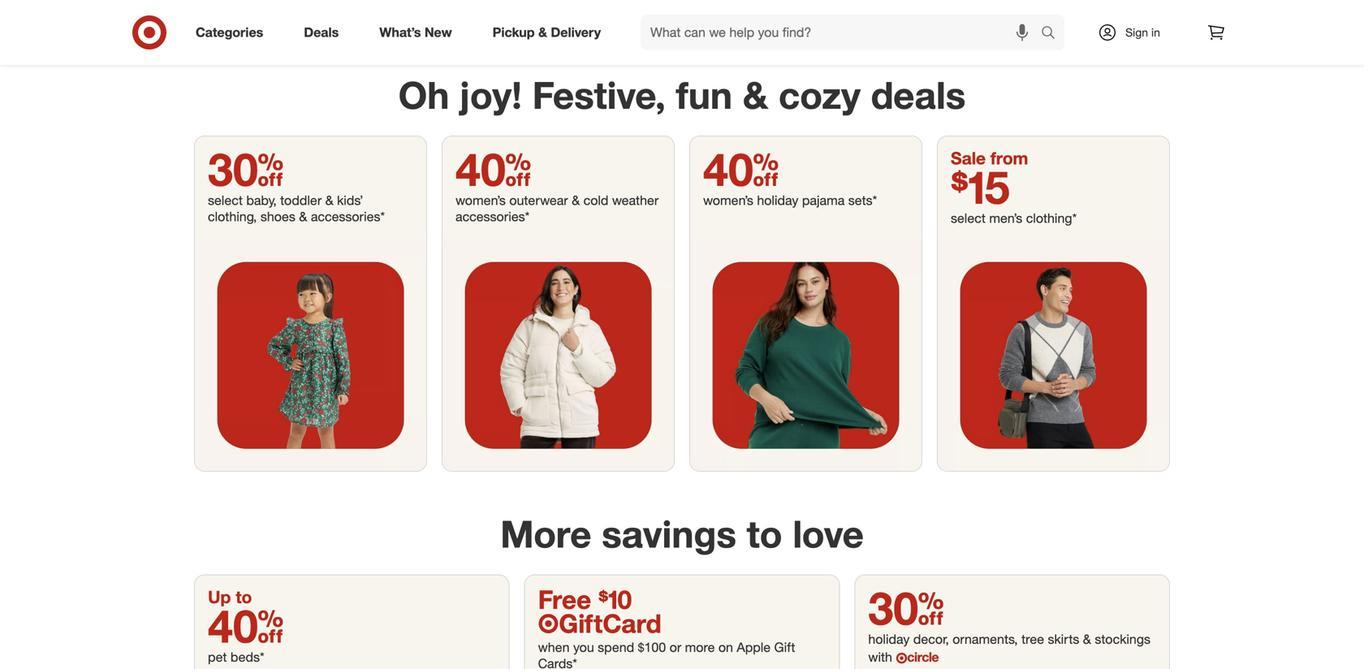 Task type: vqa. For each thing, say whether or not it's contained in the screenshot.
continue
no



Task type: describe. For each thing, give the bounding box(es) containing it.
30 select baby, toddler & kids' clothing, shoes & accessories*
[[208, 141, 385, 225]]

savings
[[602, 512, 737, 557]]

$15
[[951, 159, 1010, 214]]

categories link
[[182, 15, 284, 50]]

free
[[538, 584, 592, 615]]

on
[[719, 640, 734, 656]]

& inside the 40 women's outerwear & cold weather accessories*
[[572, 192, 580, 208]]

delivery
[[551, 24, 601, 40]]

& down toddler
[[299, 209, 307, 225]]

30 for 30
[[869, 580, 945, 636]]

What can we help you find? suggestions appear below search field
[[641, 15, 1046, 50]]

sign
[[1126, 25, 1149, 39]]

¬giftcard
[[538, 608, 662, 639]]

gift
[[775, 640, 796, 656]]

clothing,
[[208, 209, 257, 225]]

deals
[[872, 72, 966, 118]]

women's for 40 women's holiday pajama sets*
[[704, 192, 754, 208]]

& right the pickup
[[539, 24, 548, 40]]

pickup & delivery link
[[479, 15, 622, 50]]

oh joy! festive, fun & cozy deals
[[399, 72, 966, 118]]

& inside holiday decor, ornaments, tree skirts & stockings with
[[1084, 632, 1092, 647]]

fun
[[676, 72, 733, 118]]

cards*
[[538, 656, 578, 669]]

oh
[[399, 72, 450, 118]]

sale
[[951, 148, 986, 168]]

40 women's holiday pajama sets*
[[704, 141, 878, 208]]

free $10 ¬giftcard when you spend $100 or more on apple gift cards*
[[538, 584, 796, 669]]

deals link
[[290, 15, 359, 50]]

categories
[[196, 24, 263, 40]]

accessories* inside the 40 women's outerwear & cold weather accessories*
[[456, 209, 530, 225]]

select men's clothing*
[[951, 210, 1078, 226]]

skirts
[[1049, 632, 1080, 647]]

from
[[991, 148, 1029, 168]]

with
[[869, 649, 893, 665]]

outerwear
[[510, 192, 568, 208]]

accessories* inside 30 select baby, toddler & kids' clothing, shoes & accessories*
[[311, 209, 385, 225]]

select inside 30 select baby, toddler & kids' clothing, shoes & accessories*
[[208, 192, 243, 208]]

more
[[501, 512, 592, 557]]

deals
[[304, 24, 339, 40]]

circle
[[908, 649, 939, 665]]

in
[[1152, 25, 1161, 39]]

search button
[[1034, 15, 1073, 54]]

stockings
[[1096, 632, 1151, 647]]

up to
[[208, 587, 252, 608]]



Task type: locate. For each thing, give the bounding box(es) containing it.
pickup & delivery
[[493, 24, 601, 40]]

0 horizontal spatial holiday
[[758, 192, 799, 208]]

more savings to love
[[501, 512, 864, 557]]

search
[[1034, 26, 1073, 42]]

0 vertical spatial holiday
[[758, 192, 799, 208]]

accessories* down outerwear
[[456, 209, 530, 225]]

joy!
[[460, 72, 522, 118]]

& right skirts
[[1084, 632, 1092, 647]]

accessories* down kids'
[[311, 209, 385, 225]]

ornaments,
[[953, 632, 1019, 647]]

weather
[[613, 192, 659, 208]]

30 up circle
[[869, 580, 945, 636]]

1 horizontal spatial 40
[[456, 141, 532, 196]]

you
[[574, 640, 595, 656]]

& left cold on the top left of the page
[[572, 192, 580, 208]]

women's
[[456, 192, 506, 208], [704, 192, 754, 208]]

$10
[[599, 584, 632, 615]]

1 horizontal spatial women's
[[704, 192, 754, 208]]

0 vertical spatial select
[[208, 192, 243, 208]]

sign in link
[[1085, 15, 1186, 50]]

beds*
[[231, 649, 265, 665]]

30 up clothing,
[[208, 141, 284, 196]]

women's for 40 women's outerwear & cold weather accessories*
[[456, 192, 506, 208]]

1 accessories* from the left
[[311, 209, 385, 225]]

what's new link
[[366, 15, 473, 50]]

women's inside the 40 women's holiday pajama sets*
[[704, 192, 754, 208]]

2 accessories* from the left
[[456, 209, 530, 225]]

or
[[670, 640, 682, 656]]

what's new
[[380, 24, 452, 40]]

0 horizontal spatial 30
[[208, 141, 284, 196]]

40 for 40
[[208, 598, 284, 654]]

select up clothing,
[[208, 192, 243, 208]]

sign in
[[1126, 25, 1161, 39]]

holiday
[[758, 192, 799, 208], [869, 632, 910, 647]]

&
[[539, 24, 548, 40], [743, 72, 769, 118], [325, 192, 334, 208], [572, 192, 580, 208], [299, 209, 307, 225], [1084, 632, 1092, 647]]

baby,
[[246, 192, 277, 208]]

$100
[[638, 640, 666, 656]]

more
[[685, 640, 715, 656]]

apple
[[737, 640, 771, 656]]

1 horizontal spatial holiday
[[869, 632, 910, 647]]

40 women's outerwear & cold weather accessories*
[[456, 141, 659, 225]]

1 horizontal spatial to
[[747, 512, 783, 557]]

up
[[208, 587, 231, 608]]

0 horizontal spatial to
[[236, 587, 252, 608]]

1 horizontal spatial select
[[951, 210, 986, 226]]

holiday inside holiday decor, ornaments, tree skirts & stockings with
[[869, 632, 910, 647]]

accessories*
[[311, 209, 385, 225], [456, 209, 530, 225]]

40
[[456, 141, 532, 196], [704, 141, 779, 196], [208, 598, 284, 654]]

0 horizontal spatial accessories*
[[311, 209, 385, 225]]

30
[[208, 141, 284, 196], [869, 580, 945, 636]]

1 horizontal spatial accessories*
[[456, 209, 530, 225]]

holiday up with
[[869, 632, 910, 647]]

0 vertical spatial to
[[747, 512, 783, 557]]

pet
[[208, 649, 227, 665]]

select
[[208, 192, 243, 208], [951, 210, 986, 226]]

clothing*
[[1027, 210, 1078, 226]]

to right up at the left
[[236, 587, 252, 608]]

& right fun at the top of the page
[[743, 72, 769, 118]]

1 women's from the left
[[456, 192, 506, 208]]

to left love
[[747, 512, 783, 557]]

holiday inside the 40 women's holiday pajama sets*
[[758, 192, 799, 208]]

what's
[[380, 24, 421, 40]]

30 inside 30 select baby, toddler & kids' clothing, shoes & accessories*
[[208, 141, 284, 196]]

1 vertical spatial 30
[[869, 580, 945, 636]]

kids'
[[337, 192, 364, 208]]

cozy
[[779, 72, 861, 118]]

when
[[538, 640, 570, 656]]

30 for 30 select baby, toddler & kids' clothing, shoes & accessories*
[[208, 141, 284, 196]]

0 horizontal spatial women's
[[456, 192, 506, 208]]

holiday left pajama
[[758, 192, 799, 208]]

40 inside the 40 women's holiday pajama sets*
[[704, 141, 779, 196]]

2 horizontal spatial 40
[[704, 141, 779, 196]]

pajama
[[803, 192, 845, 208]]

select left men's
[[951, 210, 986, 226]]

40 for 40 women's holiday pajama sets*
[[704, 141, 779, 196]]

holiday decor, ornaments, tree skirts & stockings with
[[869, 632, 1151, 665]]

1 vertical spatial holiday
[[869, 632, 910, 647]]

& left kids'
[[325, 192, 334, 208]]

1 vertical spatial to
[[236, 587, 252, 608]]

cold
[[584, 192, 609, 208]]

men's
[[990, 210, 1023, 226]]

40 inside the 40 women's outerwear & cold weather accessories*
[[456, 141, 532, 196]]

festive,
[[533, 72, 666, 118]]

0 vertical spatial 30
[[208, 141, 284, 196]]

love
[[793, 512, 864, 557]]

sets*
[[849, 192, 878, 208]]

new
[[425, 24, 452, 40]]

0 horizontal spatial 40
[[208, 598, 284, 654]]

shoes
[[261, 209, 296, 225]]

pickup
[[493, 24, 535, 40]]

1 vertical spatial select
[[951, 210, 986, 226]]

0 horizontal spatial select
[[208, 192, 243, 208]]

tree
[[1022, 632, 1045, 647]]

carousel region
[[195, 0, 1242, 45]]

to
[[747, 512, 783, 557], [236, 587, 252, 608]]

women's inside the 40 women's outerwear & cold weather accessories*
[[456, 192, 506, 208]]

pet beds*
[[208, 649, 265, 665]]

1 horizontal spatial 30
[[869, 580, 945, 636]]

toddler
[[280, 192, 322, 208]]

decor,
[[914, 632, 950, 647]]

sale from
[[951, 148, 1029, 168]]

2 women's from the left
[[704, 192, 754, 208]]

spend
[[598, 640, 635, 656]]

40 for 40 women's outerwear & cold weather accessories*
[[456, 141, 532, 196]]



